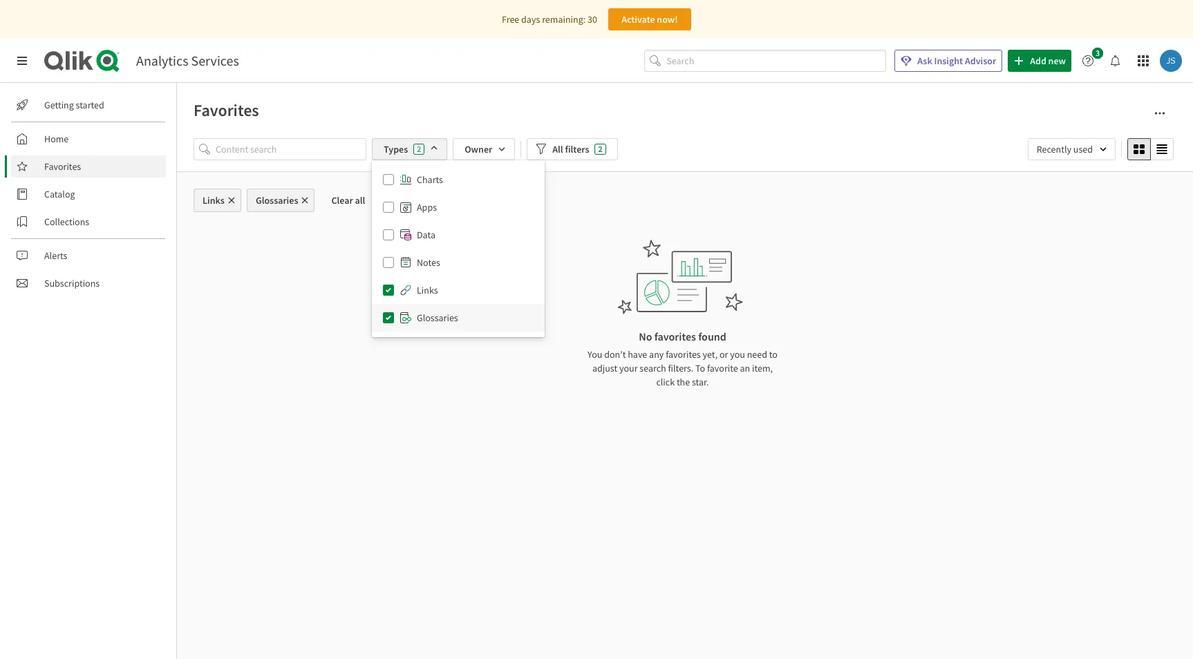 Task type: vqa. For each thing, say whether or not it's contained in the screenshot.
Alerting on the top of page
no



Task type: locate. For each thing, give the bounding box(es) containing it.
1 vertical spatial glossaries
[[417, 312, 458, 324]]

glossaries inside filters region
[[417, 312, 458, 324]]

favorites up any at the right bottom
[[655, 330, 696, 344]]

yet,
[[703, 348, 718, 361]]

0 vertical spatial links
[[203, 194, 225, 207]]

getting started
[[44, 99, 104, 111]]

switch view group
[[1128, 138, 1174, 160]]

favorites
[[655, 330, 696, 344], [666, 348, 701, 361]]

Content search text field
[[216, 138, 366, 160]]

3 button
[[1077, 48, 1108, 72]]

your
[[619, 362, 638, 375]]

1 vertical spatial favorites
[[666, 348, 701, 361]]

clear all
[[331, 194, 365, 207]]

3
[[1096, 48, 1100, 58]]

alerts link
[[11, 245, 166, 267]]

search
[[640, 362, 666, 375]]

charts
[[417, 174, 443, 186]]

0 vertical spatial favorites
[[194, 100, 259, 121]]

to
[[769, 348, 778, 361]]

links inside links button
[[203, 194, 225, 207]]

any
[[649, 348, 664, 361]]

item,
[[752, 362, 773, 375]]

close sidebar menu image
[[17, 55, 28, 66]]

glossaries down content search text field
[[256, 194, 298, 207]]

home
[[44, 133, 69, 145]]

1 vertical spatial links
[[417, 284, 438, 297]]

favorite
[[707, 362, 738, 375]]

the
[[677, 376, 690, 389]]

favorites down services
[[194, 100, 259, 121]]

favorites up "catalog"
[[44, 160, 81, 173]]

1 horizontal spatial links
[[417, 284, 438, 297]]

Search text field
[[667, 50, 887, 72]]

glossaries button
[[247, 189, 315, 212]]

0 vertical spatial favorites
[[655, 330, 696, 344]]

home link
[[11, 128, 166, 150]]

links button
[[194, 189, 241, 212]]

30
[[588, 13, 597, 26]]

activate now!
[[622, 13, 678, 26]]

links down notes
[[417, 284, 438, 297]]

0 horizontal spatial glossaries
[[256, 194, 298, 207]]

subscriptions link
[[11, 272, 166, 295]]

now!
[[657, 13, 678, 26]]

2 right types
[[417, 144, 421, 154]]

found
[[698, 330, 726, 344]]

collections
[[44, 216, 89, 228]]

recently used
[[1037, 143, 1093, 156]]

data
[[417, 229, 436, 241]]

all filters
[[553, 143, 589, 156]]

don't
[[604, 348, 626, 361]]

new
[[1048, 55, 1066, 67]]

you
[[730, 348, 745, 361]]

no
[[639, 330, 652, 344]]

filters
[[565, 143, 589, 156]]

or
[[720, 348, 728, 361]]

click
[[656, 376, 675, 389]]

favorites up filters. on the bottom right
[[666, 348, 701, 361]]

0 horizontal spatial links
[[203, 194, 225, 207]]

days
[[521, 13, 540, 26]]

1 horizontal spatial 2
[[598, 144, 603, 154]]

used
[[1074, 143, 1093, 156]]

all
[[553, 143, 563, 156]]

analytics
[[136, 52, 188, 69]]

ask insight advisor button
[[895, 50, 1003, 72]]

0 horizontal spatial 2
[[417, 144, 421, 154]]

1 vertical spatial favorites
[[44, 160, 81, 173]]

you
[[588, 348, 602, 361]]

filters.
[[668, 362, 694, 375]]

getting started link
[[11, 94, 166, 116]]

filters region
[[194, 136, 1177, 337]]

no favorites found you don't have any favorites yet, or you need to adjust your search filters. to favorite an item, click the star.
[[588, 330, 778, 389]]

glossaries down notes
[[417, 312, 458, 324]]

glossaries
[[256, 194, 298, 207], [417, 312, 458, 324]]

an
[[740, 362, 750, 375]]

1 horizontal spatial glossaries
[[417, 312, 458, 324]]

2 right filters
[[598, 144, 603, 154]]

owner button
[[453, 138, 515, 160]]

links left glossaries button
[[203, 194, 225, 207]]

0 horizontal spatial favorites
[[44, 160, 81, 173]]

started
[[76, 99, 104, 111]]

links
[[203, 194, 225, 207], [417, 284, 438, 297]]

glossaries inside glossaries button
[[256, 194, 298, 207]]

to
[[696, 362, 705, 375]]

favorites
[[194, 100, 259, 121], [44, 160, 81, 173]]

2
[[417, 144, 421, 154], [598, 144, 603, 154]]

0 vertical spatial glossaries
[[256, 194, 298, 207]]

star.
[[692, 376, 709, 389]]



Task type: describe. For each thing, give the bounding box(es) containing it.
services
[[191, 52, 239, 69]]

have
[[628, 348, 647, 361]]

collections link
[[11, 211, 166, 233]]

insight
[[934, 55, 963, 67]]

types
[[384, 143, 408, 156]]

remaining:
[[542, 13, 586, 26]]

1 horizontal spatial favorites
[[194, 100, 259, 121]]

free days remaining: 30
[[502, 13, 597, 26]]

apps
[[417, 201, 437, 214]]

add new
[[1030, 55, 1066, 67]]

recently
[[1037, 143, 1072, 156]]

favorites link
[[11, 156, 166, 178]]

ask insight advisor
[[918, 55, 996, 67]]

ask
[[918, 55, 932, 67]]

clear
[[331, 194, 353, 207]]

more actions image
[[1155, 108, 1166, 119]]

1 2 from the left
[[417, 144, 421, 154]]

getting
[[44, 99, 74, 111]]

analytics services
[[136, 52, 239, 69]]

activate
[[622, 13, 655, 26]]

Recently used field
[[1028, 138, 1116, 160]]

free
[[502, 13, 519, 26]]

analytics services element
[[136, 52, 239, 69]]

add
[[1030, 55, 1047, 67]]

catalog
[[44, 188, 75, 200]]

add new button
[[1008, 50, 1072, 72]]

jacob simon image
[[1160, 50, 1182, 72]]

alerts
[[44, 250, 67, 262]]

catalog link
[[11, 183, 166, 205]]

activate now! link
[[608, 8, 691, 30]]

subscriptions
[[44, 277, 100, 290]]

adjust
[[592, 362, 617, 375]]

searchbar element
[[645, 50, 887, 72]]

favorites inside navigation pane 'element'
[[44, 160, 81, 173]]

links inside filters region
[[417, 284, 438, 297]]

need
[[747, 348, 767, 361]]

2 2 from the left
[[598, 144, 603, 154]]

notes
[[417, 256, 440, 269]]

advisor
[[965, 55, 996, 67]]

navigation pane element
[[0, 88, 176, 300]]

owner
[[465, 143, 492, 156]]

clear all button
[[320, 189, 376, 212]]

all
[[355, 194, 365, 207]]



